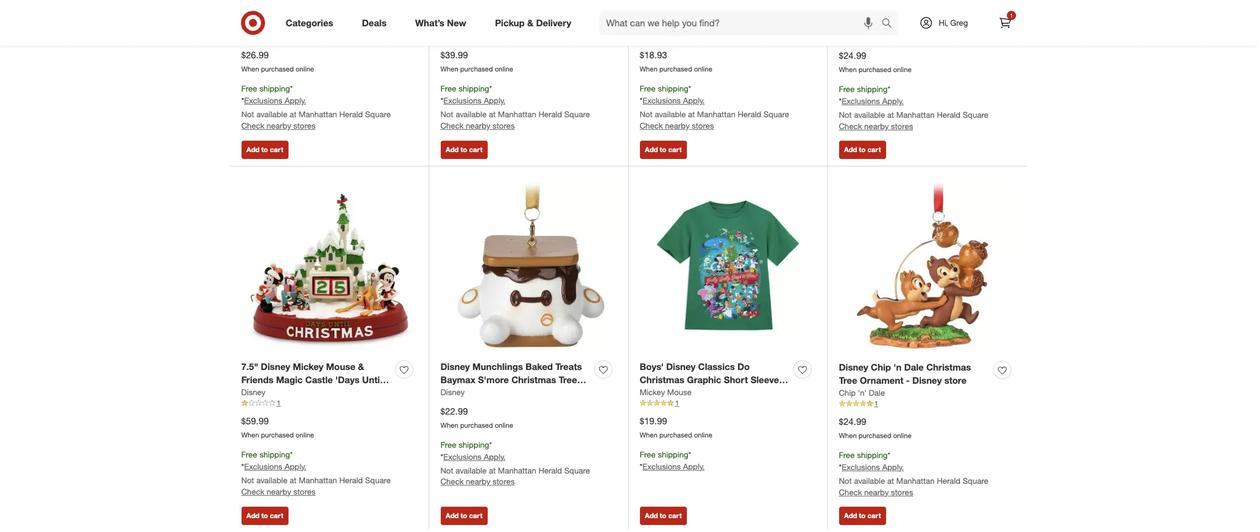Task type: locate. For each thing, give the bounding box(es) containing it.
0 horizontal spatial e
[[863, 22, 868, 32]]

mickey down boys'
[[640, 388, 665, 397]]

free for disney frozen musical christmas tree ornament - disney store
[[241, 84, 257, 93]]

check nearby stores button for disney pixar wall-e and e.v.e. christmas tree ornament - disney store
[[839, 121, 913, 132]]

when down $39.99
[[441, 65, 458, 73]]

free shipping * * exclusions apply. not available at manhattan herald square check nearby stores for ornament
[[241, 84, 391, 130]]

1 horizontal spatial mouse
[[667, 388, 692, 397]]

1 disney link from the left
[[241, 387, 266, 398]]

to
[[261, 146, 268, 154], [461, 146, 467, 154], [660, 146, 666, 154], [859, 146, 866, 154], [261, 512, 268, 520], [461, 512, 467, 520], [660, 512, 666, 520], [859, 512, 866, 520]]

deals
[[362, 17, 387, 28]]

man inside "marvel spider-man snow globe christmas tree ornament - disney store"
[[703, 0, 722, 7]]

online
[[296, 65, 314, 73], [495, 65, 513, 73], [694, 65, 712, 73], [893, 65, 912, 74], [495, 421, 513, 430], [296, 431, 314, 440], [694, 431, 712, 440], [893, 432, 912, 440]]

free shipping * * exclusions apply. not available at manhattan herald square check nearby stores for s'more
[[441, 440, 590, 487]]

0 horizontal spatial &
[[358, 361, 364, 373]]

free for disney pixar wall-e and e.v.e. christmas tree ornament - disney store
[[839, 84, 855, 94]]

1 horizontal spatial chip
[[871, 362, 891, 373]]

when for disney pixar wall-e and e.v.e. christmas tree ornament - disney store
[[839, 65, 857, 74]]

ornament up frozen link
[[262, 8, 306, 20]]

when inside the $19.99 when purchased online
[[640, 431, 658, 440]]

when inside $59.99 when purchased online
[[241, 431, 259, 440]]

spider- right marvel
[[672, 0, 703, 7]]

1 down search
[[874, 33, 878, 42]]

disney chip 'n dale christmas tree ornament - disney store image
[[839, 178, 1016, 355], [839, 178, 1016, 355]]

1 horizontal spatial &
[[527, 17, 534, 28]]

add
[[246, 146, 259, 154], [446, 146, 459, 154], [645, 146, 658, 154], [844, 146, 857, 154], [246, 512, 259, 520], [446, 512, 459, 520], [645, 512, 658, 520], [844, 512, 857, 520]]

frozen up categories
[[273, 0, 303, 7]]

free
[[241, 84, 257, 93], [441, 84, 456, 93], [640, 84, 656, 93], [839, 84, 855, 94], [441, 440, 456, 450], [241, 450, 257, 460], [640, 450, 656, 460], [839, 450, 855, 460]]

sleeve
[[751, 375, 779, 386]]

spider-
[[672, 0, 703, 7], [640, 21, 666, 31]]

disney munchlings baked treats baymax s'more christmas tree ornament - disney store image
[[441, 178, 617, 354], [441, 178, 617, 354]]

kids'
[[476, 8, 497, 20]]

$18.93 when purchased online
[[640, 49, 712, 73]]

1 vertical spatial man
[[666, 21, 682, 31]]

0 horizontal spatial frozen
[[241, 21, 265, 31]]

exclusions
[[244, 96, 282, 105], [443, 96, 482, 105], [643, 96, 681, 105], [842, 96, 880, 106], [443, 452, 482, 462], [244, 462, 282, 472], [643, 462, 681, 472], [842, 462, 880, 472]]

disney link down friends
[[241, 387, 266, 398]]

free shipping * * exclusions apply. not available at manhattan herald square check nearby stores for friends
[[241, 450, 391, 497]]

sign
[[344, 388, 363, 399]]

purchased inside $39.99 when purchased online
[[460, 65, 493, 73]]

$24.99 when purchased online
[[839, 50, 912, 74], [839, 416, 912, 440]]

& up until
[[358, 361, 364, 373]]

dale right 'n'
[[869, 388, 885, 398]]

free for disney chip 'n dale christmas tree ornament - disney store
[[839, 450, 855, 460]]

0 horizontal spatial disney link
[[241, 387, 266, 398]]

0 vertical spatial man
[[703, 0, 722, 7]]

christmas down the "baked"
[[512, 375, 556, 386]]

christmas inside the boys' disney classics do christmas graphic short sleeve t-shirt - green - disney store
[[640, 375, 684, 386]]

- inside disney chip 'n dale christmas tree ornament - disney store
[[906, 375, 910, 387]]

winnie up kids'
[[473, 0, 502, 7]]

free inside free shipping * * exclusions apply.
[[640, 450, 656, 460]]

1 for boys' disney classics do christmas graphic short sleeve t-shirt - green - disney store
[[675, 399, 679, 408]]

1 link right greg
[[993, 10, 1018, 35]]

christmas inside "marvel spider-man snow globe christmas tree ornament - disney store"
[[640, 8, 684, 20]]

disney frozen musical christmas tree ornament - disney store
[[241, 0, 386, 20]]

check for disney winnie the pooh eeyore holiday kids' weighted plush
[[441, 121, 464, 130]]

check for disney frozen musical christmas tree ornament - disney store
[[241, 121, 264, 130]]

when
[[241, 65, 259, 73], [441, 65, 458, 73], [640, 65, 658, 73], [839, 65, 857, 74], [441, 421, 458, 430], [241, 431, 259, 440], [640, 431, 658, 440], [839, 432, 857, 440]]

1 $24.99 when purchased online from the top
[[839, 50, 912, 74]]

eeyore
[[546, 0, 576, 7]]

0 vertical spatial $24.99
[[839, 50, 866, 61]]

& inside 7.5" disney mickey mouse & friends magic castle 'days until christmas' countdown sign - disney store
[[358, 361, 364, 373]]

0 vertical spatial mouse
[[326, 361, 355, 373]]

1 link for disney chip 'n dale christmas tree ornament - disney store
[[839, 399, 1016, 409]]

purchased for boys' disney classics do christmas graphic short sleeve t-shirt - green - disney store
[[660, 431, 692, 440]]

christmas right 'n
[[926, 362, 971, 373]]

*
[[290, 84, 293, 93], [489, 84, 492, 93], [688, 84, 691, 93], [888, 84, 891, 94], [241, 96, 244, 105], [441, 96, 443, 105], [640, 96, 643, 105], [839, 96, 842, 106], [489, 440, 492, 450], [290, 450, 293, 460], [688, 450, 691, 460], [888, 450, 891, 460], [441, 452, 443, 462], [241, 462, 244, 472], [640, 462, 643, 472], [839, 462, 842, 472]]

purchased down $39.99
[[460, 65, 493, 73]]

$24.99 when purchased online down search button
[[839, 50, 912, 74]]

ornament inside "marvel spider-man snow globe christmas tree ornament - disney store"
[[708, 8, 752, 20]]

exclusions apply. link for disney munchlings baked treats baymax s'more christmas tree ornament - disney store
[[443, 452, 505, 462]]

herald
[[339, 109, 363, 119], [539, 109, 562, 119], [738, 109, 761, 119], [937, 110, 961, 120], [539, 466, 562, 475], [339, 476, 363, 485], [937, 476, 961, 486]]

check for disney pixar wall-e and e.v.e. christmas tree ornament - disney store
[[839, 121, 862, 131]]

1 vertical spatial $24.99
[[839, 416, 866, 428]]

1 vertical spatial wall-
[[839, 22, 863, 32]]

online inside the $19.99 when purchased online
[[694, 431, 712, 440]]

not
[[241, 109, 254, 119], [441, 109, 453, 119], [640, 109, 653, 119], [839, 110, 852, 120], [441, 466, 453, 475], [241, 476, 254, 485], [839, 476, 852, 486]]

$24.99 for disney pixar wall-e and e.v.e. christmas tree ornament - disney store
[[839, 50, 866, 61]]

1 horizontal spatial the
[[504, 0, 518, 7]]

1 $24.99 from the top
[[839, 50, 866, 61]]

e inside disney pixar wall-e and e.v.e. christmas tree ornament - disney store
[[924, 0, 930, 7]]

0 horizontal spatial chip
[[839, 388, 856, 398]]

not for disney winnie the pooh eeyore holiday kids' weighted plush
[[441, 109, 453, 119]]

at
[[290, 109, 297, 119], [489, 109, 496, 119], [688, 109, 695, 119], [887, 110, 894, 120], [489, 466, 496, 475], [290, 476, 297, 485], [887, 476, 894, 486]]

when down $59.99
[[241, 431, 259, 440]]

available for disney chip 'n dale christmas tree ornament - disney store
[[854, 476, 885, 486]]

s'more
[[478, 375, 509, 386]]

0 vertical spatial frozen
[[273, 0, 303, 7]]

exclusions apply. link
[[244, 96, 306, 105], [443, 96, 505, 105], [643, 96, 705, 105], [842, 96, 904, 106], [443, 452, 505, 462], [244, 462, 306, 472], [643, 462, 705, 472], [842, 462, 904, 472]]

exclusions for marvel spider-man snow globe christmas tree ornament - disney store
[[643, 96, 681, 105]]

$22.99 when purchased online
[[441, 406, 513, 430]]

check for disney munchlings baked treats baymax s'more christmas tree ornament - disney store
[[441, 477, 464, 487]]

dale right 'n
[[904, 362, 924, 373]]

online inside $18.93 when purchased online
[[694, 65, 712, 73]]

0 vertical spatial dale
[[904, 362, 924, 373]]

wall- left search button
[[839, 22, 863, 32]]

$24.99 when purchased online down chip 'n' dale link
[[839, 416, 912, 440]]

tree
[[241, 8, 260, 20], [687, 8, 705, 20], [886, 9, 905, 20], [559, 375, 577, 386], [839, 375, 857, 387]]

marvel
[[640, 0, 669, 7]]

winnie inside disney winnie the pooh eeyore holiday kids' weighted plush
[[473, 0, 502, 7]]

manhattan for e.v.e.
[[896, 110, 935, 120]]

hi, greg
[[939, 18, 968, 27]]

0 vertical spatial $24.99 when purchased online
[[839, 50, 912, 74]]

ornament down baymax
[[441, 388, 484, 399]]

0 vertical spatial &
[[527, 17, 534, 28]]

store inside "marvel spider-man snow globe christmas tree ornament - disney store"
[[672, 21, 694, 33]]

apply. inside free shipping * * exclusions apply.
[[683, 462, 705, 472]]

& right pickup
[[527, 17, 534, 28]]

1 vertical spatial mickey
[[640, 388, 665, 397]]

square
[[365, 109, 391, 119], [564, 109, 590, 119], [764, 109, 789, 119], [963, 110, 989, 120], [564, 466, 590, 475], [365, 476, 391, 485], [963, 476, 989, 486]]

e left and
[[924, 0, 930, 7]]

do
[[738, 361, 750, 373]]

when inside the $26.99 when purchased online
[[241, 65, 259, 73]]

7.5" disney mickey mouse & friends magic castle 'days until christmas' countdown sign - disney store image
[[241, 178, 418, 354], [241, 178, 418, 354]]

1 vertical spatial $24.99 when purchased online
[[839, 416, 912, 440]]

purchased down $59.99
[[261, 431, 294, 440]]

dale inside disney chip 'n dale christmas tree ornament - disney store
[[904, 362, 924, 373]]

$24.99 when purchased online for christmas
[[839, 50, 912, 74]]

disney link for disney munchlings baked treats baymax s'more christmas tree ornament - disney store
[[441, 387, 465, 398]]

nearby for 7.5" disney mickey mouse & friends magic castle 'days until christmas' countdown sign - disney store
[[267, 487, 291, 497]]

store inside disney frozen musical christmas tree ornament - disney store
[[347, 8, 369, 20]]

herald for disney pixar wall-e and e.v.e. christmas tree ornament - disney store
[[937, 110, 961, 120]]

0 horizontal spatial mickey
[[293, 361, 324, 373]]

christmas up spider-man
[[640, 8, 684, 20]]

1 link down hi,
[[839, 33, 1016, 43]]

herald for disney munchlings baked treats baymax s'more christmas tree ornament - disney store
[[539, 466, 562, 475]]

1 down the "mickey mouse" link
[[675, 399, 679, 408]]

when inside '$22.99 when purchased online'
[[441, 421, 458, 430]]

stores
[[293, 121, 316, 130], [493, 121, 515, 130], [692, 121, 714, 130], [891, 121, 913, 131], [493, 477, 515, 487], [293, 487, 316, 497], [891, 488, 913, 497]]

store
[[745, 388, 769, 399]]

- inside 7.5" disney mickey mouse & friends magic castle 'days until christmas' countdown sign - disney store
[[366, 388, 369, 399]]

shipping inside free shipping * * exclusions apply.
[[658, 450, 688, 460]]

mouse
[[326, 361, 355, 373], [667, 388, 692, 397]]

available
[[256, 109, 287, 119], [456, 109, 487, 119], [655, 109, 686, 119], [854, 110, 885, 120], [456, 466, 487, 475], [256, 476, 287, 485], [854, 476, 885, 486]]

frozen
[[273, 0, 303, 7], [241, 21, 265, 31]]

check nearby stores button for marvel spider-man snow globe christmas tree ornament - disney store
[[640, 120, 714, 132]]

'days
[[335, 375, 360, 386]]

1 right greg
[[1010, 12, 1013, 19]]

1 vertical spatial &
[[358, 361, 364, 373]]

7.5" disney mickey mouse & friends magic castle 'days until christmas' countdown sign - disney store
[[241, 361, 382, 412]]

purchased down $18.93
[[660, 65, 692, 73]]

online inside the $26.99 when purchased online
[[296, 65, 314, 73]]

dale
[[904, 362, 924, 373], [869, 388, 885, 398]]

disney winnie the pooh eeyore holiday kids' weighted plush
[[441, 0, 576, 20]]

add to cart
[[246, 146, 283, 154], [446, 146, 483, 154], [645, 146, 682, 154], [844, 146, 881, 154], [246, 512, 283, 520], [446, 512, 483, 520], [645, 512, 682, 520], [844, 512, 881, 520]]

e
[[924, 0, 930, 7], [863, 22, 868, 32]]

shipping for marvel spider-man snow globe christmas tree ornament - disney store
[[658, 84, 688, 93]]

t-
[[640, 388, 648, 399]]

exclusions inside free shipping * * exclusions apply.
[[643, 462, 681, 472]]

at for disney winnie the pooh eeyore holiday kids' weighted plush
[[489, 109, 496, 119]]

0 horizontal spatial the
[[467, 21, 478, 31]]

What can we help you find? suggestions appear below search field
[[599, 10, 885, 35]]

shipping for disney frozen musical christmas tree ornament - disney store
[[259, 84, 290, 93]]

6
[[675, 33, 679, 41]]

mouse down graphic
[[667, 388, 692, 397]]

christmas up deals
[[342, 0, 386, 7]]

'n
[[894, 362, 902, 373]]

musical
[[305, 0, 339, 7]]

check for disney chip 'n dale christmas tree ornament - disney store
[[839, 488, 862, 497]]

store inside 7.5" disney mickey mouse & friends magic castle 'days until christmas' countdown sign - disney store
[[273, 401, 296, 412]]

mickey up castle
[[293, 361, 324, 373]]

$26.99
[[241, 49, 269, 61]]

check for marvel spider-man snow globe christmas tree ornament - disney store
[[640, 121, 663, 130]]

wall- inside wall-e link
[[839, 22, 863, 32]]

$24.99 down chip 'n' dale link
[[839, 416, 866, 428]]

wall- right pixar
[[896, 0, 924, 7]]

0 horizontal spatial winnie
[[441, 21, 465, 31]]

ornament down 'n
[[860, 375, 904, 387]]

2 disney link from the left
[[441, 387, 465, 398]]

0 vertical spatial winnie
[[473, 0, 502, 7]]

apply. for ornament
[[285, 96, 306, 105]]

boys' disney classics do christmas graphic short sleeve t-shirt - green - disney store image
[[640, 178, 816, 354], [640, 178, 816, 354]]

1 vertical spatial winnie
[[441, 21, 465, 31]]

friends
[[241, 375, 274, 386]]

1 vertical spatial mouse
[[667, 388, 692, 397]]

chip left 'n'
[[839, 388, 856, 398]]

online inside '$22.99 when purchased online'
[[495, 421, 513, 430]]

online inside $59.99 when purchased online
[[296, 431, 314, 440]]

check nearby stores button for disney frozen musical christmas tree ornament - disney store
[[241, 120, 316, 132]]

1 for disney chip 'n dale christmas tree ornament - disney store
[[874, 400, 878, 408]]

1 horizontal spatial dale
[[904, 362, 924, 373]]

online for holiday
[[495, 65, 513, 73]]

0 vertical spatial pooh
[[521, 0, 543, 7]]

the right new
[[467, 21, 478, 31]]

chip 'n' dale link
[[839, 388, 885, 399]]

purchased up free shipping * * exclusions apply.
[[660, 431, 692, 440]]

0 horizontal spatial pooh
[[480, 21, 499, 31]]

shipping for disney munchlings baked treats baymax s'more christmas tree ornament - disney store
[[459, 440, 489, 450]]

check nearby stores button
[[241, 120, 316, 132], [441, 120, 515, 132], [640, 120, 714, 132], [839, 121, 913, 132], [441, 477, 515, 488], [241, 486, 316, 498], [839, 487, 913, 498]]

munchlings
[[473, 361, 523, 373]]

winnie the pooh link
[[441, 21, 499, 32]]

when inside $39.99 when purchased online
[[441, 65, 458, 73]]

christmas up wall-e
[[839, 9, 884, 20]]

not for disney chip 'n dale christmas tree ornament - disney store
[[839, 476, 852, 486]]

christmas up mickey mouse
[[640, 375, 684, 386]]

pooh up weighted
[[521, 0, 543, 7]]

disney link
[[241, 387, 266, 398], [441, 387, 465, 398]]

1 horizontal spatial disney link
[[441, 387, 465, 398]]

christmas inside disney munchlings baked treats baymax s'more christmas tree ornament - disney store
[[512, 375, 556, 386]]

chip 'n' dale
[[839, 388, 885, 398]]

purchased inside the $26.99 when purchased online
[[261, 65, 294, 73]]

add to cart button
[[241, 141, 288, 159], [441, 141, 488, 159], [640, 141, 687, 159], [839, 141, 886, 159], [241, 507, 288, 526], [441, 507, 488, 526], [640, 507, 687, 526], [839, 507, 886, 526]]

0 vertical spatial e
[[924, 0, 930, 7]]

check nearby stores button for disney winnie the pooh eeyore holiday kids' weighted plush
[[441, 120, 515, 132]]

1 link down short
[[640, 398, 816, 409]]

shipping for disney pixar wall-e and e.v.e. christmas tree ornament - disney store
[[857, 84, 888, 94]]

and
[[933, 0, 949, 7]]

disney inside "marvel spider-man snow globe christmas tree ornament - disney store"
[[640, 21, 669, 33]]

2 $24.99 from the top
[[839, 416, 866, 428]]

1 horizontal spatial man
[[703, 0, 722, 7]]

1 down chip 'n' dale link
[[874, 400, 878, 408]]

apply.
[[285, 96, 306, 105], [484, 96, 505, 105], [683, 96, 705, 105], [882, 96, 904, 106], [484, 452, 505, 462], [285, 462, 306, 472], [683, 462, 705, 472], [882, 462, 904, 472]]

winnie
[[473, 0, 502, 7], [441, 21, 465, 31]]

tree inside disney munchlings baked treats baymax s'more christmas tree ornament - disney store
[[559, 375, 577, 386]]

winnie down holiday
[[441, 21, 465, 31]]

purchased inside $59.99 when purchased online
[[261, 431, 294, 440]]

disney munchlings baked treats baymax s'more christmas tree ornament - disney store
[[441, 361, 582, 399]]

christmas inside disney pixar wall-e and e.v.e. christmas tree ornament - disney store
[[839, 9, 884, 20]]

classics
[[698, 361, 735, 373]]

0 vertical spatial the
[[504, 0, 518, 7]]

1 vertical spatial frozen
[[241, 21, 265, 31]]

purchased down $22.99
[[460, 421, 493, 430]]

purchased inside '$22.99 when purchased online'
[[460, 421, 493, 430]]

purchased for marvel spider-man snow globe christmas tree ornament - disney store
[[660, 65, 692, 73]]

man left snow
[[703, 0, 722, 7]]

ornament down and
[[907, 9, 951, 20]]

$24.99 down wall-e link
[[839, 50, 866, 61]]

herald for disney frozen musical christmas tree ornament - disney store
[[339, 109, 363, 119]]

exclusions for boys' disney classics do christmas graphic short sleeve t-shirt - green - disney store
[[643, 462, 681, 472]]

ornament down snow
[[708, 8, 752, 20]]

search
[[876, 18, 904, 30]]

1 for 7.5" disney mickey mouse & friends magic castle 'days until christmas' countdown sign - disney store
[[277, 399, 281, 408]]

free for boys' disney classics do christmas graphic short sleeve t-shirt - green - disney store
[[640, 450, 656, 460]]

when down $26.99
[[241, 65, 259, 73]]

when down wall-e link
[[839, 65, 857, 74]]

1 for disney pixar wall-e and e.v.e. christmas tree ornament - disney store
[[874, 33, 878, 42]]

purchased down $26.99
[[261, 65, 294, 73]]

1 vertical spatial pooh
[[480, 21, 499, 31]]

square for disney frozen musical christmas tree ornament - disney store
[[365, 109, 391, 119]]

mickey inside 7.5" disney mickey mouse & friends magic castle 'days until christmas' countdown sign - disney store
[[293, 361, 324, 373]]

available for disney winnie the pooh eeyore holiday kids' weighted plush
[[456, 109, 487, 119]]

globe
[[752, 0, 777, 7]]

spider- down marvel
[[640, 21, 666, 31]]

herald for disney chip 'n dale christmas tree ornament - disney store
[[937, 476, 961, 486]]

when inside $18.93 when purchased online
[[640, 65, 658, 73]]

square for marvel spider-man snow globe christmas tree ornament - disney store
[[764, 109, 789, 119]]

when down chip 'n' dale link
[[839, 432, 857, 440]]

$59.99 when purchased online
[[241, 416, 314, 440]]

new
[[447, 17, 466, 28]]

categories
[[286, 17, 333, 28]]

0 vertical spatial spider-
[[672, 0, 703, 7]]

0 horizontal spatial wall-
[[839, 22, 863, 32]]

chip left 'n
[[871, 362, 891, 373]]

0 vertical spatial wall-
[[896, 0, 924, 7]]

when for boys' disney classics do christmas graphic short sleeve t-shirt - green - disney store
[[640, 431, 658, 440]]

what's new link
[[405, 10, 481, 35]]

exclusions for 7.5" disney mickey mouse & friends magic castle 'days until christmas' countdown sign - disney store
[[244, 462, 282, 472]]

1 horizontal spatial spider-
[[672, 0, 703, 7]]

free shipping * * exclusions apply. not available at manhattan herald square check nearby stores for tree
[[839, 450, 989, 497]]

purchased inside $18.93 when purchased online
[[660, 65, 692, 73]]

online inside $39.99 when purchased online
[[495, 65, 513, 73]]

man up 6
[[666, 21, 682, 31]]

1 link down disney chip 'n dale christmas tree ornament - disney store link
[[839, 399, 1016, 409]]

1
[[1010, 12, 1013, 19], [874, 33, 878, 42], [277, 399, 281, 408], [675, 399, 679, 408], [874, 400, 878, 408]]

1 horizontal spatial wall-
[[896, 0, 924, 7]]

$24.99
[[839, 50, 866, 61], [839, 416, 866, 428]]

when down $22.99
[[441, 421, 458, 430]]

1 vertical spatial the
[[467, 21, 478, 31]]

- inside disney munchlings baked treats baymax s'more christmas tree ornament - disney store
[[487, 388, 490, 399]]

1 horizontal spatial frozen
[[273, 0, 303, 7]]

purchased inside the $19.99 when purchased online
[[660, 431, 692, 440]]

purchased
[[261, 65, 294, 73], [460, 65, 493, 73], [660, 65, 692, 73], [859, 65, 891, 74], [460, 421, 493, 430], [261, 431, 294, 440], [660, 431, 692, 440], [859, 432, 891, 440]]

not for 7.5" disney mickey mouse & friends magic castle 'days until christmas' countdown sign - disney store
[[241, 476, 254, 485]]

store
[[347, 8, 369, 20], [672, 21, 694, 33], [871, 22, 893, 33], [944, 375, 967, 387], [525, 388, 547, 399], [273, 401, 296, 412]]

purchased down chip 'n' dale link
[[859, 432, 891, 440]]

0 vertical spatial mickey
[[293, 361, 324, 373]]

1 vertical spatial e
[[863, 22, 868, 32]]

when down $19.99
[[640, 431, 658, 440]]

1 horizontal spatial e
[[924, 0, 930, 7]]

1 vertical spatial chip
[[839, 388, 856, 398]]

the up weighted
[[504, 0, 518, 7]]

tree inside disney chip 'n dale christmas tree ornament - disney store
[[839, 375, 857, 387]]

free for disney winnie the pooh eeyore holiday kids' weighted plush
[[441, 84, 456, 93]]

square for disney pixar wall-e and e.v.e. christmas tree ornament - disney store
[[963, 110, 989, 120]]

apply. for s'more
[[484, 452, 505, 462]]

1 horizontal spatial pooh
[[521, 0, 543, 7]]

1 vertical spatial spider-
[[640, 21, 666, 31]]

1 vertical spatial dale
[[869, 388, 885, 398]]

purchased down wall-e link
[[859, 65, 891, 74]]

chip
[[871, 362, 891, 373], [839, 388, 856, 398]]

pooh down kids'
[[480, 21, 499, 31]]

wall-
[[896, 0, 924, 7], [839, 22, 863, 32]]

the
[[504, 0, 518, 7], [467, 21, 478, 31]]

e left search button
[[863, 22, 868, 32]]

mouse up 'days
[[326, 361, 355, 373]]

1 horizontal spatial winnie
[[473, 0, 502, 7]]

stores for tree
[[891, 488, 913, 497]]

spider-man link
[[640, 21, 682, 32]]

2 $24.99 when purchased online from the top
[[839, 416, 912, 440]]

1 up $59.99 when purchased online at the left bottom of page
[[277, 399, 281, 408]]

when down $18.93
[[640, 65, 658, 73]]

0 horizontal spatial mouse
[[326, 361, 355, 373]]

disney link down baymax
[[441, 387, 465, 398]]

frozen up $26.99
[[241, 21, 265, 31]]

ornament inside disney chip 'n dale christmas tree ornament - disney store
[[860, 375, 904, 387]]

check nearby stores button for disney munchlings baked treats baymax s'more christmas tree ornament - disney store
[[441, 477, 515, 488]]

boys' disney classics do christmas graphic short sleeve t-shirt - green - disney store
[[640, 361, 779, 399]]

1 link down castle
[[241, 398, 418, 409]]

0 vertical spatial chip
[[871, 362, 891, 373]]

store inside disney chip 'n dale christmas tree ornament - disney store
[[944, 375, 967, 387]]

when for disney winnie the pooh eeyore holiday kids' weighted plush
[[441, 65, 458, 73]]

shipping for boys' disney classics do christmas graphic short sleeve t-shirt - green - disney store
[[658, 450, 688, 460]]

snow
[[725, 0, 749, 7]]

free for 7.5" disney mickey mouse & friends magic castle 'days until christmas' countdown sign - disney store
[[241, 450, 257, 460]]



Task type: vqa. For each thing, say whether or not it's contained in the screenshot.
the Exclusions Apply. Link associated with Disney Pixar WALL-E and E.V.E. Christmas Tree Ornament - Disney store
yes



Task type: describe. For each thing, give the bounding box(es) containing it.
tree inside "marvel spider-man snow globe christmas tree ornament - disney store"
[[687, 8, 705, 20]]

wall-e link
[[839, 21, 868, 33]]

tree inside disney frozen musical christmas tree ornament - disney store
[[241, 8, 260, 20]]

when for 7.5" disney mickey mouse & friends magic castle 'days until christmas' countdown sign - disney store
[[241, 431, 259, 440]]

apply. for tree
[[882, 462, 904, 472]]

disney munchlings baked treats baymax s'more christmas tree ornament - disney store link
[[441, 361, 590, 399]]

- inside disney pixar wall-e and e.v.e. christmas tree ornament - disney store
[[953, 9, 957, 20]]

exclusions for disney pixar wall-e and e.v.e. christmas tree ornament - disney store
[[842, 96, 880, 106]]

exclusions for disney chip 'n dale christmas tree ornament - disney store
[[842, 462, 880, 472]]

1 horizontal spatial mickey
[[640, 388, 665, 397]]

disney chip 'n dale christmas tree ornament - disney store
[[839, 362, 971, 387]]

purchased for disney pixar wall-e and e.v.e. christmas tree ornament - disney store
[[859, 65, 891, 74]]

online for s'more
[[495, 421, 513, 430]]

apply. for e.v.e.
[[882, 96, 904, 106]]

search button
[[876, 10, 904, 38]]

categories link
[[276, 10, 348, 35]]

winnie the pooh
[[441, 21, 499, 31]]

exclusions for disney munchlings baked treats baymax s'more christmas tree ornament - disney store
[[443, 452, 482, 462]]

not for marvel spider-man snow globe christmas tree ornament - disney store
[[640, 109, 653, 119]]

online for tree
[[893, 432, 912, 440]]

square for disney munchlings baked treats baymax s'more christmas tree ornament - disney store
[[564, 466, 590, 475]]

nearby for disney frozen musical christmas tree ornament - disney store
[[267, 121, 291, 130]]

pooh inside disney winnie the pooh eeyore holiday kids' weighted plush
[[521, 0, 543, 7]]

what's new
[[415, 17, 466, 28]]

herald for 7.5" disney mickey mouse & friends magic castle 'days until christmas' countdown sign - disney store
[[339, 476, 363, 485]]

at for disney chip 'n dale christmas tree ornament - disney store
[[887, 476, 894, 486]]

7.5"
[[241, 361, 258, 373]]

available for disney frozen musical christmas tree ornament - disney store
[[256, 109, 287, 119]]

purchased for disney chip 'n dale christmas tree ornament - disney store
[[859, 432, 891, 440]]

stores for e.v.e.
[[891, 121, 913, 131]]

check for 7.5" disney mickey mouse & friends magic castle 'days until christmas' countdown sign - disney store
[[241, 487, 264, 497]]

$19.99
[[640, 416, 667, 427]]

greg
[[950, 18, 968, 27]]

disney link for 7.5" disney mickey mouse & friends magic castle 'days until christmas' countdown sign - disney store
[[241, 387, 266, 398]]

free shipping * * exclusions apply. not available at manhattan herald square check nearby stores for e.v.e.
[[839, 84, 989, 131]]

at for disney frozen musical christmas tree ornament - disney store
[[290, 109, 297, 119]]

$26.99 when purchased online
[[241, 49, 314, 73]]

nearby for disney winnie the pooh eeyore holiday kids' weighted plush
[[466, 121, 490, 130]]

not for disney munchlings baked treats baymax s'more christmas tree ornament - disney store
[[441, 466, 453, 475]]

shipping for disney chip 'n dale christmas tree ornament - disney store
[[857, 450, 888, 460]]

stores for s'more
[[493, 477, 515, 487]]

$24.99 for disney chip 'n dale christmas tree ornament - disney store
[[839, 416, 866, 428]]

what's
[[415, 17, 444, 28]]

available for marvel spider-man snow globe christmas tree ornament - disney store
[[655, 109, 686, 119]]

tree inside disney pixar wall-e and e.v.e. christmas tree ornament - disney store
[[886, 9, 905, 20]]

exclusions for disney winnie the pooh eeyore holiday kids' weighted plush
[[443, 96, 482, 105]]

nearby for disney chip 'n dale christmas tree ornament - disney store
[[864, 488, 889, 497]]

christmas'
[[241, 388, 288, 399]]

wall-e
[[839, 22, 868, 32]]

spider-man
[[640, 21, 682, 31]]

e.v.e.
[[952, 0, 974, 7]]

deals link
[[352, 10, 401, 35]]

$22.99
[[441, 406, 468, 417]]

at for marvel spider-man snow globe christmas tree ornament - disney store
[[688, 109, 695, 119]]

mickey mouse
[[640, 388, 692, 397]]

purchased for disney munchlings baked treats baymax s'more christmas tree ornament - disney store
[[460, 421, 493, 430]]

boys'
[[640, 361, 664, 373]]

0 horizontal spatial spider-
[[640, 21, 666, 31]]

at for disney pixar wall-e and e.v.e. christmas tree ornament - disney store
[[887, 110, 894, 120]]

store inside disney pixar wall-e and e.v.e. christmas tree ornament - disney store
[[871, 22, 893, 33]]

7.5" disney mickey mouse & friends magic castle 'days until christmas' countdown sign - disney store link
[[241, 361, 391, 412]]

store inside disney munchlings baked treats baymax s'more christmas tree ornament - disney store
[[525, 388, 547, 399]]

until
[[362, 375, 382, 386]]

$59.99
[[241, 416, 269, 427]]

1 link for 7.5" disney mickey mouse & friends magic castle 'days until christmas' countdown sign - disney store
[[241, 398, 418, 409]]

frozen inside disney frozen musical christmas tree ornament - disney store
[[273, 0, 303, 7]]

castle
[[305, 375, 333, 386]]

disney pixar wall-e and e.v.e. christmas tree ornament - disney store
[[839, 0, 974, 33]]

marvel spider-man snow globe christmas tree ornament - disney store link
[[640, 0, 789, 33]]

graphic
[[687, 375, 721, 386]]

frozen link
[[241, 21, 265, 32]]

manhattan for ornament
[[299, 109, 337, 119]]

stores for ornament
[[293, 121, 316, 130]]

nearby for marvel spider-man snow globe christmas tree ornament - disney store
[[665, 121, 690, 130]]

purchased for disney frozen musical christmas tree ornament - disney store
[[261, 65, 294, 73]]

the inside disney winnie the pooh eeyore holiday kids' weighted plush
[[504, 0, 518, 7]]

exclusions apply. link for disney frozen musical christmas tree ornament - disney store
[[244, 96, 306, 105]]

when for disney frozen musical christmas tree ornament - disney store
[[241, 65, 259, 73]]

chip inside chip 'n' dale link
[[839, 388, 856, 398]]

0 horizontal spatial dale
[[869, 388, 885, 398]]

shipping for 7.5" disney mickey mouse & friends magic castle 'days until christmas' countdown sign - disney store
[[259, 450, 290, 460]]

exclusions apply. link for disney winnie the pooh eeyore holiday kids' weighted plush
[[443, 96, 505, 105]]

check nearby stores button for disney chip 'n dale christmas tree ornament - disney store
[[839, 487, 913, 498]]

herald for disney winnie the pooh eeyore holiday kids' weighted plush
[[539, 109, 562, 119]]

ornament inside disney pixar wall-e and e.v.e. christmas tree ornament - disney store
[[907, 9, 951, 20]]

apply. for holiday
[[484, 96, 505, 105]]

herald for marvel spider-man snow globe christmas tree ornament - disney store
[[738, 109, 761, 119]]

marvel spider-man snow globe christmas tree ornament - disney store
[[640, 0, 777, 33]]

pixar
[[871, 0, 893, 7]]

disney chip 'n dale christmas tree ornament - disney store link
[[839, 361, 989, 388]]

pickup & delivery link
[[485, 10, 586, 35]]

christmas inside disney chip 'n dale christmas tree ornament - disney store
[[926, 362, 971, 373]]

$24.99 when purchased online for ornament
[[839, 416, 912, 440]]

stores for christmas
[[692, 121, 714, 130]]

manhattan for christmas
[[697, 109, 736, 119]]

christmas inside disney frozen musical christmas tree ornament - disney store
[[342, 0, 386, 7]]

stores for friends
[[293, 487, 316, 497]]

baked
[[526, 361, 553, 373]]

chip inside disney chip 'n dale christmas tree ornament - disney store
[[871, 362, 891, 373]]

exclusions apply. link for disney pixar wall-e and e.v.e. christmas tree ornament - disney store
[[842, 96, 904, 106]]

$39.99 when purchased online
[[441, 49, 513, 73]]

$19.99 when purchased online
[[640, 416, 712, 440]]

online for ornament
[[296, 65, 314, 73]]

green
[[678, 388, 704, 399]]

baymax
[[441, 375, 475, 386]]

exclusions for disney frozen musical christmas tree ornament - disney store
[[244, 96, 282, 105]]

online for graphic
[[694, 431, 712, 440]]

hi,
[[939, 18, 948, 27]]

spider- inside "marvel spider-man snow globe christmas tree ornament - disney store"
[[672, 0, 703, 7]]

wall- inside disney pixar wall-e and e.v.e. christmas tree ornament - disney store
[[896, 0, 924, 7]]

free for disney munchlings baked treats baymax s'more christmas tree ornament - disney store
[[441, 440, 456, 450]]

ornament inside disney munchlings baked treats baymax s'more christmas tree ornament - disney store
[[441, 388, 484, 399]]

apply. for christmas
[[683, 96, 705, 105]]

treats
[[556, 361, 582, 373]]

0 horizontal spatial man
[[666, 21, 682, 31]]

free shipping * * exclusions apply.
[[640, 450, 705, 472]]

the inside winnie the pooh link
[[467, 21, 478, 31]]

manhattan for s'more
[[498, 466, 536, 475]]

online for e.v.e.
[[893, 65, 912, 74]]

boys' disney classics do christmas graphic short sleeve t-shirt - green - disney store link
[[640, 361, 789, 399]]

stores for holiday
[[493, 121, 515, 130]]

online for christmas
[[694, 65, 712, 73]]

$18.93
[[640, 49, 667, 61]]

holiday
[[441, 8, 473, 20]]

mickey mouse link
[[640, 387, 692, 398]]

disney pixar wall-e and e.v.e. christmas tree ornament - disney store link
[[839, 0, 989, 33]]

disney winnie the pooh eeyore holiday kids' weighted plush link
[[441, 0, 590, 21]]

weighted
[[500, 8, 541, 20]]

- inside "marvel spider-man snow globe christmas tree ornament - disney store"
[[754, 8, 758, 20]]

6 link
[[640, 32, 816, 42]]

free shipping * * exclusions apply. not available at manhattan herald square check nearby stores for holiday
[[441, 84, 590, 130]]

1 link for disney pixar wall-e and e.v.e. christmas tree ornament - disney store
[[839, 33, 1016, 43]]

$39.99
[[441, 49, 468, 61]]

shirt
[[648, 388, 669, 399]]

plush
[[543, 8, 567, 20]]

- inside disney frozen musical christmas tree ornament - disney store
[[308, 8, 312, 20]]

at for disney munchlings baked treats baymax s'more christmas tree ornament - disney store
[[489, 466, 496, 475]]

1 link for boys' disney classics do christmas graphic short sleeve t-shirt - green - disney store
[[640, 398, 816, 409]]

countdown
[[291, 388, 341, 399]]

short
[[724, 375, 748, 386]]

check nearby stores button for 7.5" disney mickey mouse & friends magic castle 'days until christmas' countdown sign - disney store
[[241, 486, 316, 498]]

free shipping * * exclusions apply. not available at manhattan herald square check nearby stores for christmas
[[640, 84, 789, 130]]

pickup
[[495, 17, 525, 28]]

apply. for graphic
[[683, 462, 705, 472]]

delivery
[[536, 17, 571, 28]]

at for 7.5" disney mickey mouse & friends magic castle 'days until christmas' countdown sign - disney store
[[290, 476, 297, 485]]

exclusions apply. link for marvel spider-man snow globe christmas tree ornament - disney store
[[643, 96, 705, 105]]

shipping for disney winnie the pooh eeyore holiday kids' weighted plush
[[459, 84, 489, 93]]

'n'
[[858, 388, 867, 398]]

purchased for 7.5" disney mickey mouse & friends magic castle 'days until christmas' countdown sign - disney store
[[261, 431, 294, 440]]

nearby for disney munchlings baked treats baymax s'more christmas tree ornament - disney store
[[466, 477, 490, 487]]

disney frozen musical christmas tree ornament - disney store link
[[241, 0, 391, 21]]

pickup & delivery
[[495, 17, 571, 28]]

ornament inside disney frozen musical christmas tree ornament - disney store
[[262, 8, 306, 20]]

mouse inside 7.5" disney mickey mouse & friends magic castle 'days until christmas' countdown sign - disney store
[[326, 361, 355, 373]]

disney inside disney winnie the pooh eeyore holiday kids' weighted plush
[[441, 0, 470, 7]]

square for disney chip 'n dale christmas tree ornament - disney store
[[963, 476, 989, 486]]

magic
[[276, 375, 303, 386]]



